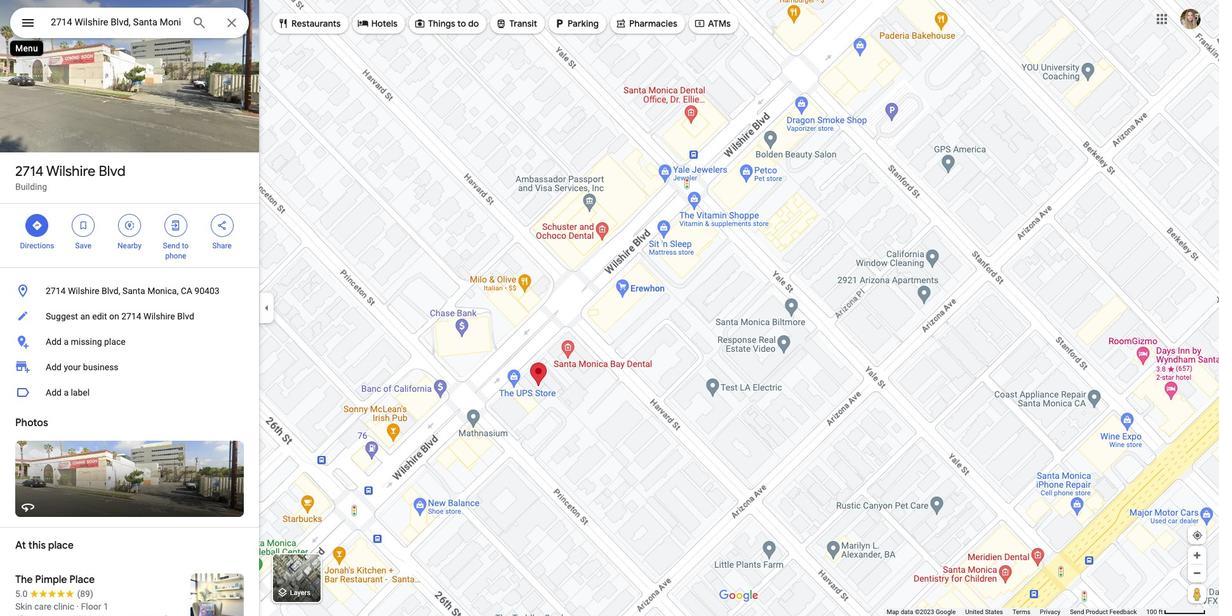 Task type: describe. For each thing, give the bounding box(es) containing it.
2714 wilshire blvd building
[[15, 163, 126, 192]]

ft
[[1159, 609, 1163, 616]]

 pharmacies
[[616, 17, 678, 30]]

place
[[69, 574, 95, 586]]

transit
[[510, 18, 537, 29]]

atms
[[708, 18, 731, 29]]


[[278, 17, 289, 30]]

add a label button
[[0, 380, 259, 405]]

5.0 stars 89 reviews image
[[15, 588, 93, 600]]

care
[[34, 602, 51, 612]]

hotels
[[371, 18, 398, 29]]

share
[[212, 241, 232, 250]]

the pimple place
[[15, 574, 95, 586]]

add your business link
[[0, 354, 259, 380]]

united states button
[[966, 608, 1003, 616]]

add for add a label
[[46, 387, 62, 398]]

business
[[83, 362, 119, 372]]

add a missing place button
[[0, 329, 259, 354]]

google account: michelle dermenjian  
(michelle.dermenjian@adept.ai) image
[[1181, 9, 1201, 29]]

do
[[468, 18, 479, 29]]

nearby
[[118, 241, 142, 250]]

at
[[15, 539, 26, 552]]


[[31, 219, 43, 232]]

edit
[[92, 311, 107, 321]]

wilshire inside "button"
[[144, 311, 175, 321]]

things
[[428, 18, 455, 29]]

parking
[[568, 18, 599, 29]]


[[414, 17, 426, 30]]


[[124, 219, 135, 232]]

collapse side panel image
[[260, 301, 274, 315]]

santa
[[123, 286, 145, 296]]

pimple
[[35, 574, 67, 586]]

missing
[[71, 337, 102, 347]]

none field inside 2714 wilshire blvd, santa monica, ca 90403 field
[[51, 15, 182, 30]]

blvd,
[[102, 286, 120, 296]]

a for label
[[64, 387, 69, 398]]

1 vertical spatial place
[[48, 539, 74, 552]]


[[20, 14, 36, 32]]

2714 wilshire blvd, santa monica, ca 90403 button
[[0, 278, 259, 304]]

photos
[[15, 417, 48, 429]]

wilshire for blvd
[[46, 163, 96, 180]]

zoom out image
[[1193, 569, 1202, 578]]

privacy
[[1040, 609, 1061, 616]]

phone
[[165, 252, 186, 260]]

data
[[901, 609, 914, 616]]

pharmacies
[[629, 18, 678, 29]]

terms button
[[1013, 608, 1031, 616]]

skin
[[15, 602, 32, 612]]

 hotels
[[357, 17, 398, 30]]

send to phone
[[163, 241, 189, 260]]

a for missing
[[64, 337, 69, 347]]

actions for 2714 wilshire blvd region
[[0, 204, 259, 267]]

map
[[887, 609, 900, 616]]

zoom in image
[[1193, 551, 1202, 560]]

100
[[1147, 609, 1158, 616]]

google maps element
[[0, 0, 1220, 616]]


[[616, 17, 627, 30]]


[[694, 17, 706, 30]]

send product feedback button
[[1070, 608, 1137, 616]]

monica,
[[147, 286, 179, 296]]

100 ft button
[[1147, 609, 1206, 616]]

states
[[985, 609, 1003, 616]]

map data ©2023 google
[[887, 609, 956, 616]]

place inside "add a missing place" button
[[104, 337, 126, 347]]

suggest
[[46, 311, 78, 321]]


[[496, 17, 507, 30]]

ca
[[181, 286, 192, 296]]

united states
[[966, 609, 1003, 616]]

send product feedback
[[1070, 609, 1137, 616]]

·
[[77, 602, 79, 612]]

terms
[[1013, 609, 1031, 616]]

wilshire for blvd,
[[68, 286, 99, 296]]

2714 Wilshire Blvd, Santa Monica, CA 90403 field
[[10, 8, 249, 38]]



Task type: vqa. For each thing, say whether or not it's contained in the screenshot.
|
no



Task type: locate. For each thing, give the bounding box(es) containing it.
add inside button
[[46, 387, 62, 398]]

place
[[104, 337, 126, 347], [48, 539, 74, 552]]

a inside button
[[64, 337, 69, 347]]

united
[[966, 609, 984, 616]]

2 add from the top
[[46, 362, 62, 372]]

send for send product feedback
[[1070, 609, 1085, 616]]

an
[[80, 311, 90, 321]]

2714 for blvd,
[[46, 286, 66, 296]]

directions
[[20, 241, 54, 250]]

footer containing map data ©2023 google
[[887, 608, 1147, 616]]

place right this
[[48, 539, 74, 552]]

on
[[109, 311, 119, 321]]

blvd inside "button"
[[177, 311, 194, 321]]

footer
[[887, 608, 1147, 616]]

2714 up building
[[15, 163, 44, 180]]

0 horizontal spatial to
[[182, 241, 189, 250]]

add a missing place
[[46, 337, 126, 347]]

0 vertical spatial place
[[104, 337, 126, 347]]

suggest an edit on 2714 wilshire blvd button
[[0, 304, 259, 329]]

 search field
[[10, 8, 249, 41]]

2714 right on at left bottom
[[121, 311, 141, 321]]

 button
[[10, 8, 46, 41]]

5.0
[[15, 589, 28, 599]]

1 vertical spatial a
[[64, 387, 69, 398]]

©2023
[[915, 609, 935, 616]]


[[170, 219, 182, 232]]

blvd inside the 2714 wilshire blvd building
[[99, 163, 126, 180]]

skin care clinic · floor 1
[[15, 602, 108, 612]]

 transit
[[496, 17, 537, 30]]

1
[[103, 602, 108, 612]]

0 vertical spatial 2714
[[15, 163, 44, 180]]

to left do
[[458, 18, 466, 29]]


[[216, 219, 228, 232]]

at this place
[[15, 539, 74, 552]]

the
[[15, 574, 33, 586]]

suggest an edit on 2714 wilshire blvd
[[46, 311, 194, 321]]

 things to do
[[414, 17, 479, 30]]

None field
[[51, 15, 182, 30]]

1 add from the top
[[46, 337, 62, 347]]

to up phone
[[182, 241, 189, 250]]

product
[[1086, 609, 1108, 616]]

send for send to phone
[[163, 241, 180, 250]]

send inside send to phone
[[163, 241, 180, 250]]

2714 inside button
[[46, 286, 66, 296]]

wilshire down monica,
[[144, 311, 175, 321]]

send inside button
[[1070, 609, 1085, 616]]

1 horizontal spatial send
[[1070, 609, 1085, 616]]

 atms
[[694, 17, 731, 30]]

add for add your business
[[46, 362, 62, 372]]

show your location image
[[1192, 530, 1204, 541]]

1 horizontal spatial to
[[458, 18, 466, 29]]

0 horizontal spatial blvd
[[99, 163, 126, 180]]

2 a from the top
[[64, 387, 69, 398]]

2714 wilshire blvd main content
[[0, 0, 259, 616]]

to inside send to phone
[[182, 241, 189, 250]]

2714 inside "button"
[[121, 311, 141, 321]]

1 horizontal spatial place
[[104, 337, 126, 347]]

a inside button
[[64, 387, 69, 398]]

1 vertical spatial 2714
[[46, 286, 66, 296]]


[[554, 17, 565, 30]]

privacy button
[[1040, 608, 1061, 616]]

90403
[[195, 286, 220, 296]]

wilshire up building
[[46, 163, 96, 180]]

2714 up suggest
[[46, 286, 66, 296]]

0 vertical spatial wilshire
[[46, 163, 96, 180]]

save
[[75, 241, 91, 250]]

2 vertical spatial wilshire
[[144, 311, 175, 321]]

footer inside google maps 'element'
[[887, 608, 1147, 616]]

restaurants
[[292, 18, 341, 29]]

0 vertical spatial send
[[163, 241, 180, 250]]

add inside button
[[46, 337, 62, 347]]

add left the "label"
[[46, 387, 62, 398]]


[[357, 17, 369, 30]]

a left missing
[[64, 337, 69, 347]]

0 vertical spatial blvd
[[99, 163, 126, 180]]

1 a from the top
[[64, 337, 69, 347]]

blvd
[[99, 163, 126, 180], [177, 311, 194, 321]]

2 horizontal spatial 2714
[[121, 311, 141, 321]]

0 horizontal spatial send
[[163, 241, 180, 250]]

0 vertical spatial to
[[458, 18, 466, 29]]

 restaurants
[[278, 17, 341, 30]]

0 vertical spatial a
[[64, 337, 69, 347]]

(89)
[[77, 589, 93, 599]]

0 vertical spatial add
[[46, 337, 62, 347]]

place down on at left bottom
[[104, 337, 126, 347]]

1 vertical spatial add
[[46, 362, 62, 372]]

 parking
[[554, 17, 599, 30]]

wilshire up an
[[68, 286, 99, 296]]

add
[[46, 337, 62, 347], [46, 362, 62, 372], [46, 387, 62, 398]]

blvd up 
[[99, 163, 126, 180]]

show street view coverage image
[[1188, 584, 1207, 603]]


[[78, 219, 89, 232]]

2 vertical spatial add
[[46, 387, 62, 398]]

to
[[458, 18, 466, 29], [182, 241, 189, 250]]

add down suggest
[[46, 337, 62, 347]]

1 vertical spatial wilshire
[[68, 286, 99, 296]]

this
[[28, 539, 46, 552]]

wilshire
[[46, 163, 96, 180], [68, 286, 99, 296], [144, 311, 175, 321]]

3 add from the top
[[46, 387, 62, 398]]

2714 for blvd
[[15, 163, 44, 180]]

blvd down ca
[[177, 311, 194, 321]]

feedback
[[1110, 609, 1137, 616]]

add left your
[[46, 362, 62, 372]]

send left 'product'
[[1070, 609, 1085, 616]]

clinic
[[54, 602, 74, 612]]

1 horizontal spatial 2714
[[46, 286, 66, 296]]

1 horizontal spatial blvd
[[177, 311, 194, 321]]

building
[[15, 182, 47, 192]]

2714 wilshire blvd, santa monica, ca 90403
[[46, 286, 220, 296]]

google
[[936, 609, 956, 616]]

label
[[71, 387, 90, 398]]

wilshire inside button
[[68, 286, 99, 296]]

add your business
[[46, 362, 119, 372]]

floor
[[81, 602, 101, 612]]

100 ft
[[1147, 609, 1163, 616]]

wilshire inside the 2714 wilshire blvd building
[[46, 163, 96, 180]]

add for add a missing place
[[46, 337, 62, 347]]

a left the "label"
[[64, 387, 69, 398]]

1 vertical spatial to
[[182, 241, 189, 250]]

2 vertical spatial 2714
[[121, 311, 141, 321]]

to inside  things to do
[[458, 18, 466, 29]]

1 vertical spatial send
[[1070, 609, 1085, 616]]

2714 inside the 2714 wilshire blvd building
[[15, 163, 44, 180]]

send up phone
[[163, 241, 180, 250]]

0 horizontal spatial place
[[48, 539, 74, 552]]

your
[[64, 362, 81, 372]]

add a label
[[46, 387, 90, 398]]

0 horizontal spatial 2714
[[15, 163, 44, 180]]

1 vertical spatial blvd
[[177, 311, 194, 321]]

send
[[163, 241, 180, 250], [1070, 609, 1085, 616]]

layers
[[290, 589, 311, 597]]



